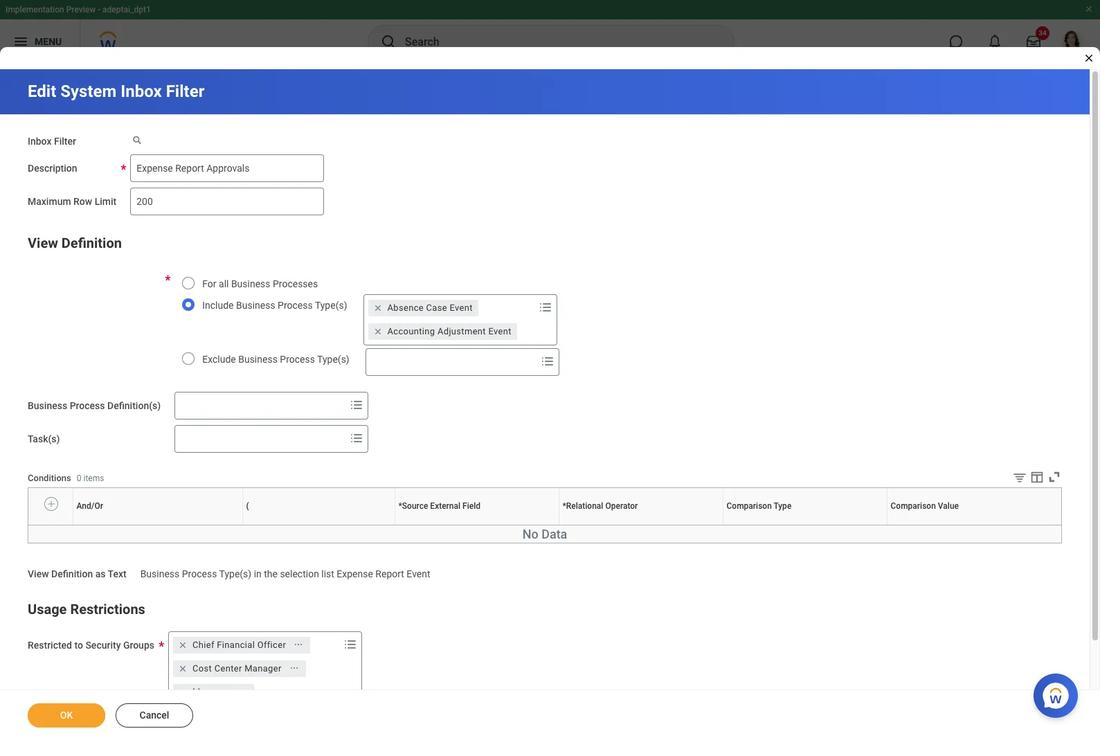 Task type: vqa. For each thing, say whether or not it's contained in the screenshot.
Usage at the bottom left of page
yes



Task type: describe. For each thing, give the bounding box(es) containing it.
inbox filter
[[28, 136, 76, 147]]

cost center manager, press delete to clear value. option
[[173, 661, 306, 677]]

prompts image for include business process type(s)
[[537, 299, 554, 316]]

view for view definition as text
[[28, 569, 49, 580]]

accounting adjustment event
[[388, 326, 512, 337]]

cost center manager element
[[193, 663, 282, 675]]

edit system inbox filter main content
[[0, 69, 1101, 741]]

event for accounting adjustment event
[[489, 326, 512, 337]]

business right all
[[231, 278, 271, 289]]

relational
[[567, 502, 604, 511]]

manager, press delete to clear value. option
[[173, 684, 254, 701]]

row element
[[28, 488, 1101, 525]]

* source external field
[[399, 502, 481, 511]]

the
[[264, 569, 278, 580]]

0
[[77, 474, 81, 484]]

1 vertical spatial filter
[[54, 136, 76, 147]]

include
[[202, 300, 234, 311]]

absence case event, press delete to clear value. option
[[368, 300, 479, 316]]

comparison for comparison type
[[727, 502, 772, 511]]

usage
[[28, 601, 67, 618]]

preview
[[66, 5, 96, 15]]

manager inside "element"
[[245, 663, 282, 674]]

value
[[939, 502, 959, 511]]

accounting
[[388, 326, 435, 337]]

view definition
[[28, 235, 122, 251]]

ok
[[60, 710, 73, 721]]

usage restrictions button
[[28, 601, 145, 618]]

1 vertical spatial inbox
[[28, 136, 52, 147]]

notifications large image
[[989, 35, 1002, 48]]

definition(s)
[[107, 400, 161, 411]]

implementation preview -   adeptai_dpt1
[[6, 5, 151, 15]]

process left in
[[182, 569, 217, 580]]

x small image for chief
[[176, 638, 190, 652]]

center
[[215, 663, 242, 674]]

comparison value
[[891, 502, 959, 511]]

business down for all business processes
[[236, 300, 275, 311]]

type(s) for exclude business process type(s)
[[317, 354, 350, 365]]

exclude
[[202, 354, 236, 365]]

case
[[426, 303, 447, 313]]

select to filter grid data image
[[1013, 470, 1028, 485]]

implementation
[[6, 5, 64, 15]]

financial
[[217, 640, 255, 650]]

definition for view definition as text
[[51, 569, 93, 580]]

manager inside option
[[193, 687, 230, 697]]

external
[[430, 502, 461, 511]]

manager element
[[193, 686, 230, 699]]

restrictions
[[70, 601, 145, 618]]

items selected for include business process type(s) list box
[[364, 297, 536, 343]]

restricted
[[28, 640, 72, 651]]

data
[[542, 527, 568, 542]]

view definition group
[[28, 232, 1101, 582]]

accounting adjustment event element
[[388, 325, 512, 338]]

Description text field
[[130, 154, 324, 182]]

row
[[73, 196, 92, 207]]

inbox large image
[[1027, 35, 1041, 48]]

* relational operator
[[563, 502, 638, 511]]

business process definition(s)
[[28, 400, 161, 411]]

system
[[60, 82, 117, 101]]

1 horizontal spatial filter
[[166, 82, 205, 101]]

related actions image
[[289, 664, 299, 674]]

* for source
[[399, 502, 402, 511]]

adeptai_dpt1
[[103, 5, 151, 15]]

process down "processes"
[[278, 300, 313, 311]]

usage restrictions
[[28, 601, 145, 618]]

x small image inside manager, press delete to clear value. option
[[176, 686, 190, 699]]

field
[[463, 502, 481, 511]]

edit system inbox filter dialog
[[0, 0, 1101, 741]]

related actions image for chief financial officer
[[294, 640, 304, 650]]

edit system inbox filter
[[28, 82, 205, 101]]

event for absence case event
[[450, 303, 473, 313]]

0 vertical spatial inbox
[[121, 82, 162, 101]]

security
[[85, 640, 121, 651]]

no
[[523, 527, 539, 542]]

chief financial officer, press delete to clear value. option
[[173, 637, 310, 654]]

comparison for comparison value
[[891, 502, 936, 511]]

related actions image for manager
[[237, 687, 247, 697]]

comparison type
[[727, 502, 792, 511]]

usage restrictions group
[[28, 598, 1063, 730]]

for
[[202, 278, 217, 289]]



Task type: locate. For each thing, give the bounding box(es) containing it.
view down maximum
[[28, 235, 58, 251]]

0 horizontal spatial inbox
[[28, 136, 52, 147]]

filter
[[166, 82, 205, 101], [54, 136, 76, 147]]

maximum
[[28, 196, 71, 207]]

1 vertical spatial definition
[[51, 569, 93, 580]]

0 vertical spatial prompts image
[[539, 353, 556, 370]]

x small image left manager "element" at the bottom left of page
[[176, 686, 190, 699]]

view definition as text
[[28, 569, 127, 580]]

0 horizontal spatial event
[[407, 569, 431, 580]]

fullscreen image
[[1047, 470, 1063, 485]]

inbox up description
[[28, 136, 52, 147]]

related actions image up related actions image
[[294, 640, 304, 650]]

2 x small image from the top
[[176, 662, 190, 676]]

related actions image inside chief financial officer, press delete to clear value. option
[[294, 640, 304, 650]]

event up "adjustment" on the left
[[450, 303, 473, 313]]

x small image left accounting
[[371, 325, 385, 339]]

business right exclude
[[238, 354, 278, 365]]

in
[[254, 569, 262, 580]]

view
[[28, 235, 58, 251], [28, 569, 49, 580]]

0 horizontal spatial prompts image
[[349, 430, 365, 447]]

absence case event element
[[388, 302, 473, 314]]

officer
[[257, 640, 286, 650]]

plus image
[[46, 498, 56, 511]]

process down include business process type(s) on the top left of the page
[[280, 354, 315, 365]]

restricted to security groups
[[28, 640, 154, 651]]

cost center manager
[[193, 663, 282, 674]]

absence case event
[[388, 303, 473, 313]]

inbox
[[121, 82, 162, 101], [28, 136, 52, 147]]

prompts image for business process definition(s)
[[349, 397, 365, 413]]

manager down officer at the bottom left of the page
[[245, 663, 282, 674]]

conditions
[[28, 473, 71, 484]]

close edit system inbox filter image
[[1084, 53, 1095, 64]]

edit
[[28, 82, 56, 101]]

Business Process Definition(s) field
[[175, 393, 346, 418]]

prompts image for task(s)
[[349, 430, 365, 447]]

1 x small image from the top
[[371, 301, 385, 315]]

* up the data
[[563, 502, 567, 511]]

1 vertical spatial manager
[[193, 687, 230, 697]]

1 x small image from the top
[[176, 638, 190, 652]]

business right text
[[140, 569, 180, 580]]

* left the external
[[399, 502, 402, 511]]

report
[[376, 569, 404, 580]]

2 vertical spatial type(s)
[[219, 569, 252, 580]]

ok button
[[28, 704, 105, 728]]

1 * from the left
[[399, 502, 402, 511]]

process left definition(s)
[[70, 400, 105, 411]]

* for relational
[[563, 502, 567, 511]]

close environment banner image
[[1086, 5, 1094, 13]]

cancel button
[[116, 704, 193, 728]]

task(s)
[[28, 433, 60, 445]]

x small image left the cost
[[176, 662, 190, 676]]

related actions image
[[294, 640, 304, 650], [237, 687, 247, 697]]

manager
[[245, 663, 282, 674], [193, 687, 230, 697]]

0 horizontal spatial filter
[[54, 136, 76, 147]]

1 horizontal spatial inbox
[[121, 82, 162, 101]]

Task(s) field
[[175, 427, 346, 451]]

workday assistant region
[[1034, 669, 1084, 718]]

as
[[95, 569, 106, 580]]

x small image inside accounting adjustment event, press delete to clear value. option
[[371, 325, 385, 339]]

event right "adjustment" on the left
[[489, 326, 512, 337]]

Exclude Business Process Type(s) field
[[366, 350, 537, 375]]

x small image inside chief financial officer, press delete to clear value. option
[[176, 638, 190, 652]]

view definition button
[[28, 235, 122, 251]]

2 x small image from the top
[[371, 325, 385, 339]]

type(s)
[[315, 300, 347, 311], [317, 354, 350, 365], [219, 569, 252, 580]]

processes
[[273, 278, 318, 289]]

expense
[[337, 569, 373, 580]]

cancel
[[140, 710, 169, 721]]

0 vertical spatial manager
[[245, 663, 282, 674]]

event
[[450, 303, 473, 313], [489, 326, 512, 337], [407, 569, 431, 580]]

3 x small image from the top
[[176, 686, 190, 699]]

and/or
[[77, 502, 103, 511]]

1 horizontal spatial related actions image
[[294, 640, 304, 650]]

all
[[219, 278, 229, 289]]

definition left 'as'
[[51, 569, 93, 580]]

x small image
[[371, 301, 385, 315], [371, 325, 385, 339]]

search image
[[380, 33, 397, 50]]

absence
[[388, 303, 424, 313]]

0 horizontal spatial manager
[[193, 687, 230, 697]]

1 comparison from the left
[[727, 502, 772, 511]]

view for view definition
[[28, 235, 58, 251]]

inbox right system
[[121, 82, 162, 101]]

x small image for absence case event
[[371, 301, 385, 315]]

related actions image inside manager, press delete to clear value. option
[[237, 687, 247, 697]]

0 vertical spatial type(s)
[[315, 300, 347, 311]]

text
[[108, 569, 127, 580]]

1 vertical spatial type(s)
[[317, 354, 350, 365]]

description
[[28, 163, 77, 174]]

business up task(s)
[[28, 400, 67, 411]]

adjustment
[[438, 326, 486, 337]]

x small image for cost
[[176, 662, 190, 676]]

chief financial officer
[[193, 640, 286, 650]]

manager down the cost
[[193, 687, 230, 697]]

chief
[[193, 640, 215, 650]]

event right report at the bottom left
[[407, 569, 431, 580]]

for all business processes
[[202, 278, 318, 289]]

2 vertical spatial prompts image
[[342, 636, 359, 653]]

x small image
[[176, 638, 190, 652], [176, 662, 190, 676], [176, 686, 190, 699]]

1 horizontal spatial event
[[450, 303, 473, 313]]

0 vertical spatial filter
[[166, 82, 205, 101]]

prompts image
[[539, 353, 556, 370], [349, 397, 365, 413], [342, 636, 359, 653]]

cost
[[193, 663, 212, 674]]

0 vertical spatial prompts image
[[537, 299, 554, 316]]

1 view from the top
[[28, 235, 58, 251]]

0 horizontal spatial comparison
[[727, 502, 772, 511]]

1 vertical spatial x small image
[[176, 662, 190, 676]]

business process type(s) in the selection list expense report event
[[140, 569, 431, 580]]

business
[[231, 278, 271, 289], [236, 300, 275, 311], [238, 354, 278, 365], [28, 400, 67, 411], [140, 569, 180, 580]]

type
[[774, 502, 792, 511]]

0 vertical spatial x small image
[[371, 301, 385, 315]]

2 comparison from the left
[[891, 502, 936, 511]]

0 horizontal spatial related actions image
[[237, 687, 247, 697]]

view up usage
[[28, 569, 49, 580]]

1 vertical spatial prompts image
[[349, 397, 365, 413]]

event inside "element"
[[450, 303, 473, 313]]

toolbar
[[1002, 470, 1063, 488]]

operator
[[606, 502, 638, 511]]

definition for view definition
[[62, 235, 122, 251]]

x small image left chief
[[176, 638, 190, 652]]

1 vertical spatial event
[[489, 326, 512, 337]]

include business process type(s)
[[202, 300, 347, 311]]

to
[[74, 640, 83, 651]]

1 horizontal spatial manager
[[245, 663, 282, 674]]

no data
[[523, 527, 568, 542]]

1 horizontal spatial prompts image
[[537, 299, 554, 316]]

comparison
[[727, 502, 772, 511], [891, 502, 936, 511]]

1 vertical spatial x small image
[[371, 325, 385, 339]]

conditions 0 items
[[28, 473, 104, 484]]

toolbar inside view definition group
[[1002, 470, 1063, 488]]

(
[[246, 502, 249, 511]]

prompts image for restricted to security groups
[[342, 636, 359, 653]]

accounting adjustment event, press delete to clear value. option
[[368, 323, 517, 340]]

2 view from the top
[[28, 569, 49, 580]]

prompts image for exclude business process type(s)
[[539, 353, 556, 370]]

type(s) for include business process type(s)
[[315, 300, 347, 311]]

selection
[[280, 569, 319, 580]]

0 vertical spatial x small image
[[176, 638, 190, 652]]

2 * from the left
[[563, 502, 567, 511]]

limit
[[95, 196, 117, 207]]

x small image left absence
[[371, 301, 385, 315]]

*
[[399, 502, 402, 511], [563, 502, 567, 511]]

1 vertical spatial prompts image
[[349, 430, 365, 447]]

items selected for restricted to security groups list box
[[169, 634, 341, 727]]

Maximum Row Limit text field
[[130, 188, 324, 215]]

comparison left value
[[891, 502, 936, 511]]

definition
[[62, 235, 122, 251], [51, 569, 93, 580]]

0 horizontal spatial *
[[399, 502, 402, 511]]

items
[[83, 474, 104, 484]]

0 vertical spatial related actions image
[[294, 640, 304, 650]]

1 vertical spatial related actions image
[[237, 687, 247, 697]]

related actions image down cost center manager, press delete to clear value. option
[[237, 687, 247, 697]]

1 horizontal spatial *
[[563, 502, 567, 511]]

source
[[402, 502, 428, 511]]

0 vertical spatial view
[[28, 235, 58, 251]]

chief financial officer element
[[193, 639, 286, 652]]

definition down row
[[62, 235, 122, 251]]

profile logan mcneil element
[[1054, 26, 1092, 57]]

prompts image
[[537, 299, 554, 316], [349, 430, 365, 447]]

0 vertical spatial definition
[[62, 235, 122, 251]]

0 vertical spatial event
[[450, 303, 473, 313]]

process
[[278, 300, 313, 311], [280, 354, 315, 365], [70, 400, 105, 411], [182, 569, 217, 580]]

maximum row limit
[[28, 196, 117, 207]]

1 vertical spatial view
[[28, 569, 49, 580]]

click to view/edit grid preferences image
[[1030, 470, 1045, 485]]

x small image for accounting adjustment event
[[371, 325, 385, 339]]

x small image inside the absence case event, press delete to clear value. option
[[371, 301, 385, 315]]

2 vertical spatial event
[[407, 569, 431, 580]]

groups
[[123, 640, 154, 651]]

implementation preview -   adeptai_dpt1 banner
[[0, 0, 1101, 64]]

exclude business process type(s)
[[202, 354, 350, 365]]

list
[[322, 569, 335, 580]]

2 horizontal spatial event
[[489, 326, 512, 337]]

1 horizontal spatial comparison
[[891, 502, 936, 511]]

-
[[98, 5, 101, 15]]

comparison left type
[[727, 502, 772, 511]]

2 vertical spatial x small image
[[176, 686, 190, 699]]



